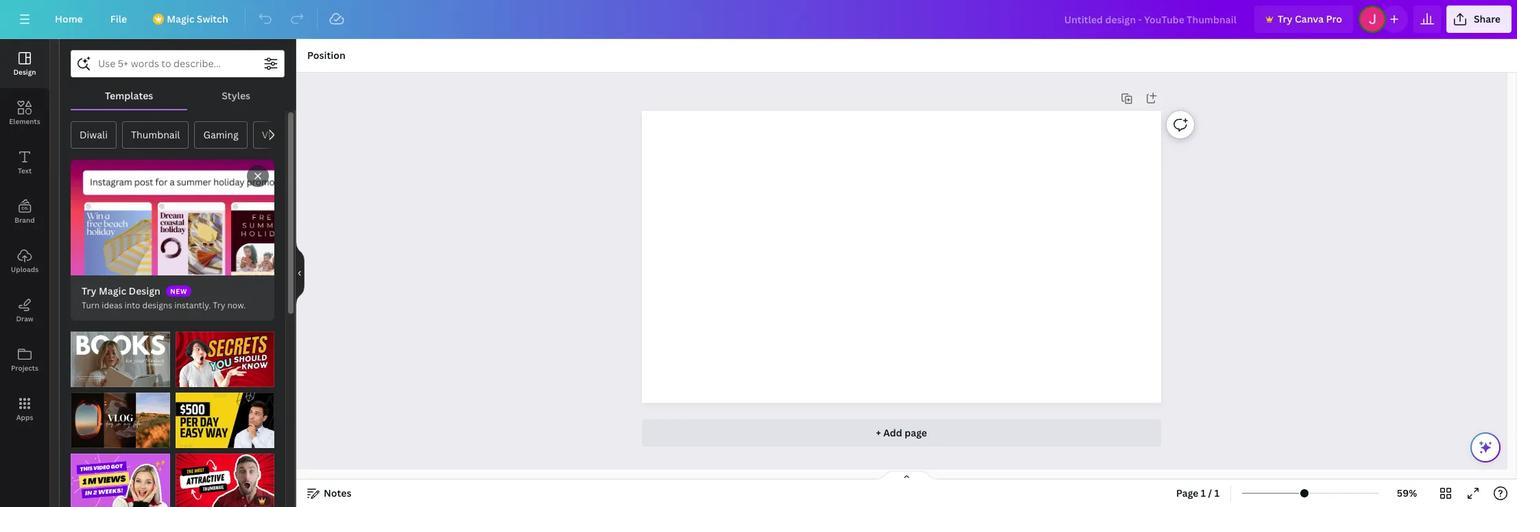 Task type: vqa. For each thing, say whether or not it's contained in the screenshot.
the topmost 'Videos' button
no



Task type: locate. For each thing, give the bounding box(es) containing it.
brand button
[[0, 187, 49, 237]]

styles button
[[187, 83, 285, 109]]

0 horizontal spatial try
[[82, 284, 96, 297]]

2 vertical spatial try
[[213, 299, 225, 311]]

design button
[[0, 39, 49, 88]]

grey white modern book typography mindset youtube thumbnail group
[[71, 323, 170, 387]]

canva
[[1295, 12, 1324, 25]]

diwali button
[[71, 121, 117, 149]]

notes
[[324, 487, 352, 500]]

home
[[55, 12, 83, 25]]

design
[[13, 67, 36, 77], [129, 284, 160, 297]]

file
[[110, 12, 127, 25]]

try left canva
[[1278, 12, 1293, 25]]

apps
[[16, 413, 33, 423]]

0 vertical spatial magic
[[167, 12, 194, 25]]

2 horizontal spatial try
[[1278, 12, 1293, 25]]

draw
[[16, 314, 33, 324]]

try inside button
[[1278, 12, 1293, 25]]

2 1 from the left
[[1215, 487, 1220, 500]]

0 vertical spatial try
[[1278, 12, 1293, 25]]

magic left "switch" on the left of page
[[167, 12, 194, 25]]

1 1 from the left
[[1201, 487, 1206, 500]]

page 1 / 1
[[1177, 487, 1220, 500]]

Design title text field
[[1054, 5, 1249, 33]]

grey white modern book typography mindset youtube thumbnail image
[[71, 332, 170, 387]]

0 horizontal spatial design
[[13, 67, 36, 77]]

0 horizontal spatial magic
[[99, 284, 126, 297]]

switch
[[197, 12, 228, 25]]

thumbnail
[[131, 128, 180, 141]]

templates
[[105, 89, 153, 102]]

1 vertical spatial magic
[[99, 284, 126, 297]]

position button
[[302, 45, 351, 67]]

orange yellow minimalist aesthetic a day in my life travel vlog youtube thumbnail group
[[71, 385, 170, 449]]

purple creative livestream youtube thumbnail group
[[71, 446, 170, 508]]

diwali
[[80, 128, 108, 141]]

magic switch
[[167, 12, 228, 25]]

file button
[[99, 5, 138, 33]]

page
[[905, 427, 927, 440]]

share
[[1474, 12, 1501, 25]]

styles
[[222, 89, 250, 102]]

turn
[[82, 299, 100, 311]]

vlog button
[[253, 121, 291, 149]]

elements button
[[0, 88, 49, 138]]

1 vertical spatial try
[[82, 284, 96, 297]]

most attractive youtube thumbnail group
[[175, 446, 274, 508]]

try magic design
[[82, 284, 160, 297]]

purple creative livestream youtube thumbnail image
[[71, 454, 170, 508]]

add
[[884, 427, 903, 440]]

1 horizontal spatial magic
[[167, 12, 194, 25]]

design up elements 'button' at the left of the page
[[13, 67, 36, 77]]

try for try magic design
[[82, 284, 96, 297]]

red colorful tips youtube thumbnail group
[[175, 323, 274, 387]]

page
[[1177, 487, 1199, 500]]

try up 'turn'
[[82, 284, 96, 297]]

1 vertical spatial design
[[129, 284, 160, 297]]

magic up ideas
[[99, 284, 126, 297]]

magic
[[167, 12, 194, 25], [99, 284, 126, 297]]

1 right "/"
[[1215, 487, 1220, 500]]

try left now.
[[213, 299, 225, 311]]

1
[[1201, 487, 1206, 500], [1215, 487, 1220, 500]]

1 left "/"
[[1201, 487, 1206, 500]]

try
[[1278, 12, 1293, 25], [82, 284, 96, 297], [213, 299, 225, 311]]

red colorful tips youtube thumbnail image
[[175, 332, 274, 387]]

0 vertical spatial design
[[13, 67, 36, 77]]

1 horizontal spatial 1
[[1215, 487, 1220, 500]]

into
[[125, 299, 140, 311]]

59%
[[1397, 487, 1418, 500]]

0 horizontal spatial 1
[[1201, 487, 1206, 500]]

projects button
[[0, 335, 49, 385]]

uploads button
[[0, 237, 49, 286]]

design up into
[[129, 284, 160, 297]]

new
[[170, 287, 187, 296]]

+
[[876, 427, 881, 440]]

most attractive youtube thumbnail image
[[175, 454, 274, 508]]

text button
[[0, 138, 49, 187]]



Task type: describe. For each thing, give the bounding box(es) containing it.
draw button
[[0, 286, 49, 335]]

instagram post for a summer holiday promo image
[[71, 160, 274, 275]]

1 horizontal spatial design
[[129, 284, 160, 297]]

position
[[307, 49, 346, 62]]

ideas
[[102, 299, 123, 311]]

try canva pro
[[1278, 12, 1342, 25]]

magic inside button
[[167, 12, 194, 25]]

brand
[[15, 215, 35, 225]]

templates button
[[71, 83, 187, 109]]

magic switch button
[[144, 5, 239, 33]]

1 horizontal spatial try
[[213, 299, 225, 311]]

instantly.
[[174, 299, 211, 311]]

hide image
[[296, 240, 305, 306]]

gaming button
[[194, 121, 247, 149]]

projects
[[11, 364, 38, 373]]

show pages image
[[874, 471, 940, 482]]

59% button
[[1385, 483, 1430, 505]]

uploads
[[11, 265, 39, 274]]

Use 5+ words to describe... search field
[[98, 51, 257, 77]]

share button
[[1447, 5, 1512, 33]]

yellow & black earn money youtube thumbnail image
[[175, 393, 274, 449]]

apps button
[[0, 385, 49, 434]]

try canva pro button
[[1255, 5, 1353, 33]]

yellow & black earn money youtube thumbnail group
[[175, 385, 274, 449]]

side panel tab list
[[0, 39, 49, 434]]

notes button
[[302, 483, 357, 505]]

try for try canva pro
[[1278, 12, 1293, 25]]

+ add page
[[876, 427, 927, 440]]

pro
[[1326, 12, 1342, 25]]

thumbnail button
[[122, 121, 189, 149]]

canva assistant image
[[1478, 440, 1494, 456]]

design inside button
[[13, 67, 36, 77]]

+ add page button
[[642, 420, 1162, 447]]

orange yellow minimalist aesthetic a day in my life travel vlog youtube thumbnail image
[[71, 393, 170, 449]]

elements
[[9, 117, 40, 126]]

designs
[[142, 299, 172, 311]]

main menu bar
[[0, 0, 1518, 39]]

vlog
[[262, 128, 282, 141]]

text
[[18, 166, 32, 176]]

now.
[[227, 299, 246, 311]]

home link
[[44, 5, 94, 33]]

gaming
[[203, 128, 239, 141]]

turn ideas into designs instantly. try now.
[[82, 299, 246, 311]]

/
[[1209, 487, 1212, 500]]



